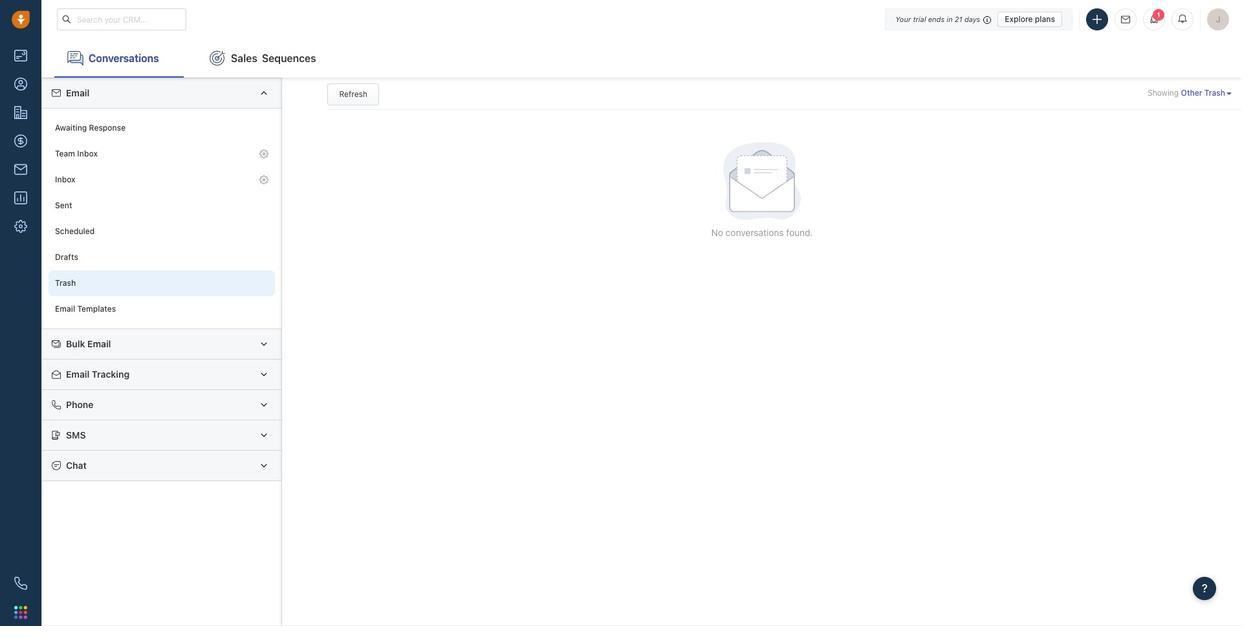 Task type: vqa. For each thing, say whether or not it's contained in the screenshot.
Showing
yes



Task type: describe. For each thing, give the bounding box(es) containing it.
your trial ends in 21 days
[[896, 15, 980, 23]]

0 vertical spatial trash
[[1205, 88, 1226, 98]]

refresh
[[339, 89, 367, 99]]

1 vertical spatial inbox
[[55, 175, 75, 185]]

email for email
[[66, 87, 90, 98]]

explore
[[1005, 14, 1033, 24]]

Search your CRM... text field
[[57, 8, 186, 30]]

team
[[55, 149, 75, 159]]

sent link
[[49, 193, 275, 219]]

email templates
[[55, 304, 116, 314]]

0 horizontal spatial trash
[[55, 279, 76, 288]]

refresh button
[[328, 83, 379, 105]]

templates
[[77, 304, 116, 314]]

awaiting response link
[[49, 115, 275, 141]]

tracking
[[92, 369, 130, 380]]

tab list containing conversations
[[41, 39, 1242, 78]]

email tracking
[[66, 369, 130, 380]]

phone
[[66, 399, 93, 410]]

no
[[711, 227, 723, 238]]

sent
[[55, 201, 72, 211]]

1 link
[[1143, 8, 1165, 30]]

drafts link
[[49, 245, 275, 270]]

0 vertical spatial inbox
[[77, 149, 98, 159]]

conversations
[[89, 52, 159, 64]]

other
[[1181, 88, 1203, 98]]

found.
[[786, 227, 813, 238]]

sales sequences
[[231, 52, 316, 64]]

explore plans
[[1005, 14, 1055, 24]]

bulk email
[[66, 338, 111, 349]]

1
[[1157, 11, 1161, 19]]

conversations link
[[54, 39, 184, 78]]

phone element
[[8, 571, 34, 597]]

in
[[947, 15, 953, 23]]



Task type: locate. For each thing, give the bounding box(es) containing it.
inbox link
[[49, 167, 275, 193]]

trash
[[1205, 88, 1226, 98], [55, 279, 76, 288]]

drafts
[[55, 253, 78, 262]]

sales
[[231, 52, 257, 64]]

email up awaiting
[[66, 87, 90, 98]]

conversations
[[726, 227, 784, 238]]

plans
[[1035, 14, 1055, 24]]

scheduled link
[[49, 219, 275, 245]]

inbox right team
[[77, 149, 98, 159]]

email for email templates
[[55, 304, 75, 314]]

1 vertical spatial trash
[[55, 279, 76, 288]]

team inbox
[[55, 149, 98, 159]]

inbox
[[77, 149, 98, 159], [55, 175, 75, 185]]

sales sequences link
[[197, 39, 329, 78]]

trash right 'other'
[[1205, 88, 1226, 98]]

21
[[955, 15, 963, 23]]

sequences
[[262, 52, 316, 64]]

trial
[[913, 15, 926, 23]]

bulk
[[66, 338, 85, 349]]

chat
[[66, 460, 87, 471]]

days
[[965, 15, 980, 23]]

0 horizontal spatial inbox
[[55, 175, 75, 185]]

email left "templates"
[[55, 304, 75, 314]]

email for email tracking
[[66, 369, 90, 380]]

response
[[89, 123, 126, 133]]

showing
[[1148, 88, 1179, 98]]

other trash link
[[1181, 88, 1232, 98]]

tab list
[[41, 39, 1242, 78]]

email templates link
[[49, 296, 275, 322]]

other trash
[[1181, 88, 1226, 98]]

inbox down team
[[55, 175, 75, 185]]

freshworks switcher image
[[14, 606, 27, 619]]

explore plans link
[[998, 11, 1062, 27]]

awaiting response
[[55, 123, 126, 133]]

team inbox link
[[49, 141, 275, 167]]

trash link
[[49, 270, 275, 296]]

no conversations found.
[[711, 227, 813, 238]]

your
[[896, 15, 911, 23]]

1 horizontal spatial inbox
[[77, 149, 98, 159]]

email right the bulk
[[87, 338, 111, 349]]

phone image
[[14, 577, 27, 590]]

ends
[[928, 15, 945, 23]]

trash down drafts
[[55, 279, 76, 288]]

sms
[[66, 430, 86, 441]]

1 horizontal spatial trash
[[1205, 88, 1226, 98]]

email
[[66, 87, 90, 98], [55, 304, 75, 314], [87, 338, 111, 349], [66, 369, 90, 380]]

email up phone
[[66, 369, 90, 380]]

scheduled
[[55, 227, 95, 236]]

awaiting
[[55, 123, 87, 133]]



